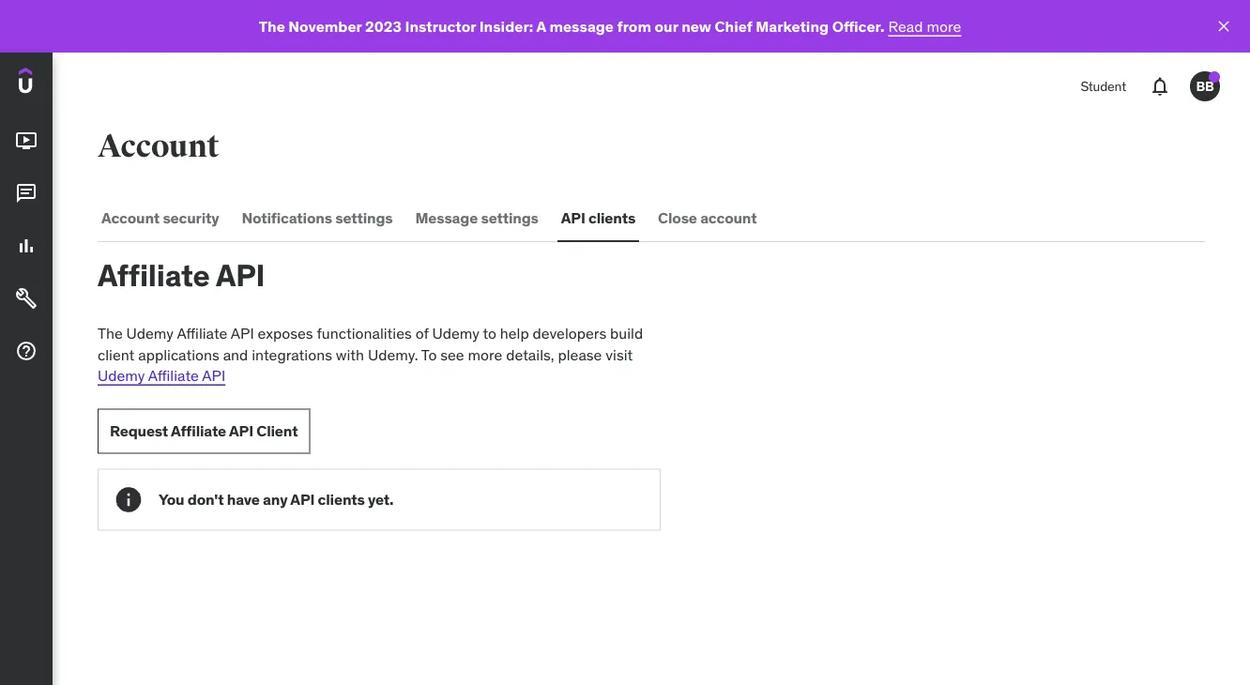 Task type: locate. For each thing, give the bounding box(es) containing it.
have
[[227, 490, 260, 509]]

notifications settings button
[[238, 195, 397, 240]]

settings right notifications on the left
[[335, 208, 393, 227]]

to
[[421, 345, 437, 364]]

1 vertical spatial clients
[[318, 490, 365, 509]]

more
[[927, 16, 961, 35], [468, 345, 502, 364]]

security
[[163, 208, 219, 227]]

1 medium image from the top
[[15, 182, 38, 205]]

settings for notifications settings
[[335, 208, 393, 227]]

medium image
[[15, 130, 38, 152], [15, 340, 38, 362]]

of
[[416, 324, 429, 343]]

0 vertical spatial more
[[927, 16, 961, 35]]

2 medium image from the top
[[15, 235, 38, 257]]

affiliate up 'applications'
[[177, 324, 227, 343]]

1 medium image from the top
[[15, 130, 38, 152]]

the left november
[[259, 16, 285, 35]]

the for the udemy affiliate api exposes functionalities of udemy to help developers build client applications and integrations with udemy.  to see more details, please visit udemy affiliate api
[[98, 324, 123, 343]]

clients left close
[[589, 208, 636, 227]]

medium image
[[15, 182, 38, 205], [15, 235, 38, 257], [15, 287, 38, 310]]

1 horizontal spatial settings
[[481, 208, 539, 227]]

1 horizontal spatial the
[[259, 16, 285, 35]]

0 horizontal spatial the
[[98, 324, 123, 343]]

udemy
[[126, 324, 174, 343], [432, 324, 479, 343], [98, 366, 145, 385]]

close account button
[[654, 195, 761, 240]]

clients
[[589, 208, 636, 227], [318, 490, 365, 509]]

message
[[415, 208, 478, 227]]

affiliate down account security button
[[98, 256, 210, 294]]

from
[[617, 16, 651, 35]]

1 vertical spatial medium image
[[15, 235, 38, 257]]

1 horizontal spatial clients
[[589, 208, 636, 227]]

functionalities
[[317, 324, 412, 343]]

settings
[[335, 208, 393, 227], [481, 208, 539, 227]]

0 horizontal spatial settings
[[335, 208, 393, 227]]

clients left yet.
[[318, 490, 365, 509]]

1 horizontal spatial more
[[927, 16, 961, 35]]

you have alerts image
[[1209, 71, 1220, 83]]

1 vertical spatial medium image
[[15, 340, 38, 362]]

client
[[98, 345, 135, 364]]

account left security
[[101, 208, 160, 227]]

udemy up 'applications'
[[126, 324, 174, 343]]

medium image left the client
[[15, 340, 38, 362]]

the inside the udemy affiliate api exposes functionalities of udemy to help developers build client applications and integrations with udemy.  to see more details, please visit udemy affiliate api
[[98, 324, 123, 343]]

account inside button
[[101, 208, 160, 227]]

close
[[658, 208, 697, 227]]

affiliate api
[[98, 256, 265, 294]]

details,
[[506, 345, 554, 364]]

0 vertical spatial clients
[[589, 208, 636, 227]]

a
[[536, 16, 546, 35]]

2023
[[365, 16, 402, 35]]

settings inside button
[[481, 208, 539, 227]]

api
[[561, 208, 585, 227], [216, 256, 265, 294], [231, 324, 254, 343], [202, 366, 225, 385], [229, 421, 253, 441], [290, 490, 315, 509]]

0 vertical spatial medium image
[[15, 182, 38, 205]]

2 medium image from the top
[[15, 340, 38, 362]]

1 vertical spatial the
[[98, 324, 123, 343]]

settings right message
[[481, 208, 539, 227]]

message
[[549, 16, 614, 35]]

the for the november 2023 instructor insider: a message from our new chief marketing officer. read more
[[259, 16, 285, 35]]

the
[[259, 16, 285, 35], [98, 324, 123, 343]]

affiliate
[[98, 256, 210, 294], [177, 324, 227, 343], [148, 366, 199, 385], [171, 421, 226, 441]]

udemy affiliate api link
[[98, 366, 225, 385]]

0 vertical spatial the
[[259, 16, 285, 35]]

affiliate inside button
[[171, 421, 226, 441]]

officer.
[[832, 16, 885, 35]]

0 vertical spatial medium image
[[15, 130, 38, 152]]

1 vertical spatial account
[[101, 208, 160, 227]]

account
[[98, 127, 219, 166], [101, 208, 160, 227]]

and
[[223, 345, 248, 364]]

udemy image
[[19, 68, 104, 100]]

0 vertical spatial account
[[98, 127, 219, 166]]

you don't have any api clients yet.
[[159, 490, 394, 509]]

2 vertical spatial medium image
[[15, 287, 38, 310]]

build
[[610, 324, 643, 343]]

account up the account security
[[98, 127, 219, 166]]

1 vertical spatial more
[[468, 345, 502, 364]]

applications
[[138, 345, 219, 364]]

api clients
[[561, 208, 636, 227]]

any
[[263, 490, 288, 509]]

more right read
[[927, 16, 961, 35]]

settings inside button
[[335, 208, 393, 227]]

1 settings from the left
[[335, 208, 393, 227]]

bb link
[[1183, 64, 1228, 109]]

0 horizontal spatial more
[[468, 345, 502, 364]]

the up the client
[[98, 324, 123, 343]]

medium image down udemy image at the top of the page
[[15, 130, 38, 152]]

with
[[336, 345, 364, 364]]

more down to
[[468, 345, 502, 364]]

help
[[500, 324, 529, 343]]

udemy.
[[368, 345, 418, 364]]

account security button
[[98, 195, 223, 240]]

affiliate right request
[[171, 421, 226, 441]]

to
[[483, 324, 496, 343]]

yet.
[[368, 490, 394, 509]]

2 settings from the left
[[481, 208, 539, 227]]

more inside the udemy affiliate api exposes functionalities of udemy to help developers build client applications and integrations with udemy.  to see more details, please visit udemy affiliate api
[[468, 345, 502, 364]]



Task type: describe. For each thing, give the bounding box(es) containing it.
affiliate down 'applications'
[[148, 366, 199, 385]]

account
[[700, 208, 757, 227]]

don't
[[188, 490, 224, 509]]

read
[[888, 16, 923, 35]]

exposes
[[258, 324, 313, 343]]

request affiliate api client
[[110, 421, 298, 441]]

clients inside button
[[589, 208, 636, 227]]

message settings
[[415, 208, 539, 227]]

account security
[[101, 208, 219, 227]]

close account
[[658, 208, 757, 227]]

udemy up see
[[432, 324, 479, 343]]

account for account
[[98, 127, 219, 166]]

student link
[[1069, 64, 1138, 109]]

see
[[440, 345, 464, 364]]

insider:
[[479, 16, 533, 35]]

marketing
[[756, 16, 829, 35]]

november
[[288, 16, 362, 35]]

integrations
[[252, 345, 332, 364]]

student
[[1081, 78, 1126, 95]]

request affiliate api client button
[[98, 409, 310, 454]]

instructor
[[405, 16, 476, 35]]

please
[[558, 345, 602, 364]]

the udemy affiliate api exposes functionalities of udemy to help developers build client applications and integrations with udemy.  to see more details, please visit udemy affiliate api
[[98, 324, 643, 385]]

chief
[[715, 16, 753, 35]]

request
[[110, 421, 168, 441]]

notifications settings
[[242, 208, 393, 227]]

udemy down the client
[[98, 366, 145, 385]]

our
[[655, 16, 678, 35]]

visit
[[606, 345, 633, 364]]

notifications
[[242, 208, 332, 227]]

0 horizontal spatial clients
[[318, 490, 365, 509]]

close image
[[1215, 17, 1233, 36]]

3 medium image from the top
[[15, 287, 38, 310]]

client
[[257, 421, 298, 441]]

bb
[[1196, 78, 1214, 94]]

the november 2023 instructor insider: a message from our new chief marketing officer. read more
[[259, 16, 961, 35]]

you
[[159, 490, 184, 509]]

new
[[682, 16, 711, 35]]

notifications image
[[1149, 75, 1171, 98]]

account for account security
[[101, 208, 160, 227]]

message settings button
[[412, 195, 542, 240]]

developers
[[533, 324, 607, 343]]

settings for message settings
[[481, 208, 539, 227]]

api clients button
[[557, 195, 639, 240]]



Task type: vqa. For each thing, say whether or not it's contained in the screenshot.
on
no



